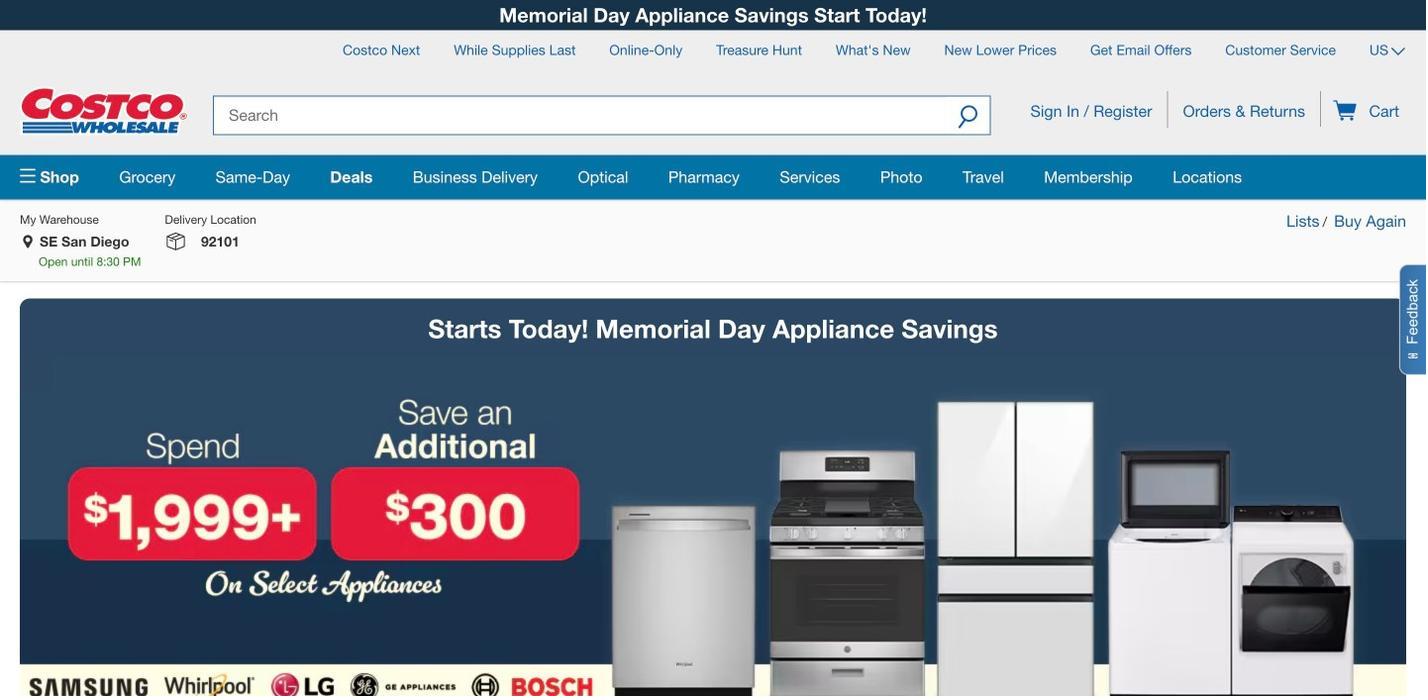 Task type: vqa. For each thing, say whether or not it's contained in the screenshot.
Main element
yes



Task type: describe. For each thing, give the bounding box(es) containing it.
Search text field
[[213, 96, 946, 135]]

costco us homepage image
[[20, 87, 188, 135]]



Task type: locate. For each thing, give the bounding box(es) containing it.
search image
[[958, 105, 978, 132]]

main element
[[20, 155, 1407, 199]]

Search text field
[[213, 96, 946, 135]]

spend $1,999+ save an additional $300 on select appliances. image
[[20, 358, 1407, 696]]



